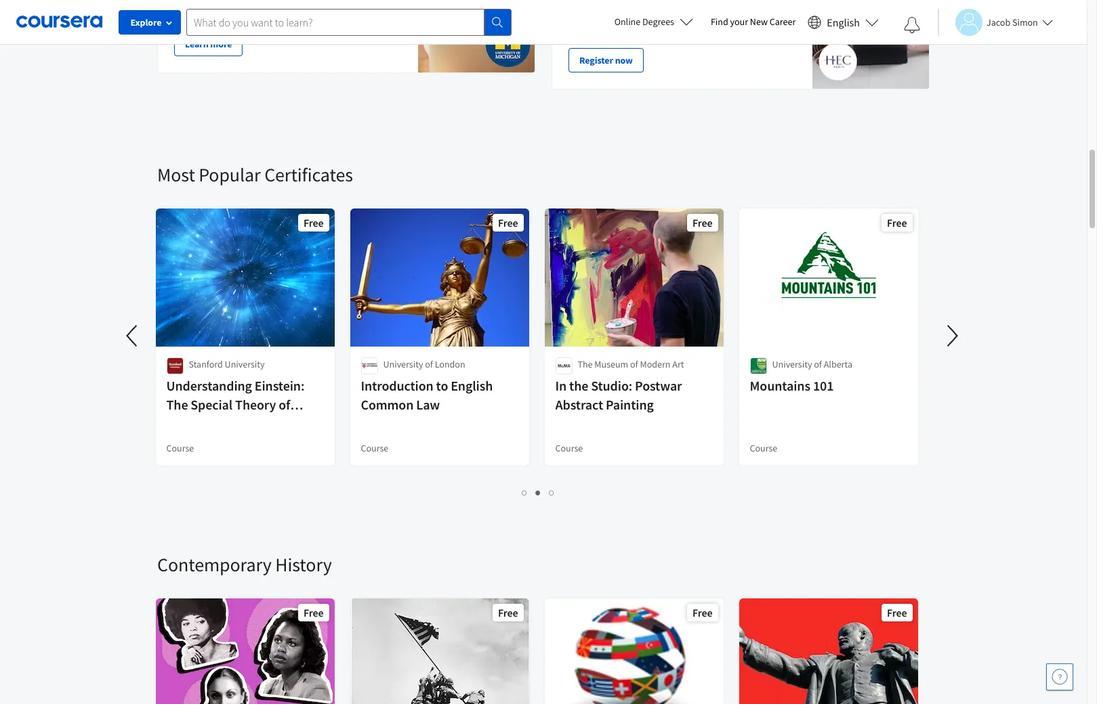 Task type: locate. For each thing, give the bounding box(es) containing it.
explore
[[130, 16, 162, 28]]

1 horizontal spatial university
[[384, 359, 424, 371]]

career
[[770, 16, 796, 28]]

your inside join the webinar to learn more about the degrees from the #1 business school in europe and have your questions answered.
[[737, 5, 755, 18]]

0 vertical spatial english
[[827, 15, 860, 29]]

english right career
[[827, 15, 860, 29]]

understanding
[[167, 377, 252, 394]]

0 horizontal spatial more
[[210, 38, 232, 50]]

jacob simon
[[987, 16, 1038, 28]]

more
[[669, 0, 690, 4], [210, 38, 232, 50]]

explore button
[[119, 10, 181, 35]]

course down abstract
[[556, 443, 583, 455]]

register now link
[[569, 48, 644, 73]]

None search field
[[186, 8, 512, 36]]

1 vertical spatial to
[[436, 377, 448, 394]]

find your new career
[[711, 16, 796, 28]]

course
[[167, 443, 194, 455], [361, 443, 389, 455], [556, 443, 583, 455], [750, 443, 778, 455]]

of
[[425, 359, 433, 371], [631, 359, 639, 371], [814, 359, 822, 371], [279, 396, 291, 413]]

1 horizontal spatial more
[[669, 0, 690, 4]]

the inside in the studio: postwar abstract painting
[[570, 377, 589, 394]]

0 vertical spatial the
[[578, 359, 593, 371]]

course down the relativity at the bottom left of page
[[167, 443, 194, 455]]

online degrees
[[614, 16, 674, 28]]

english inside english button
[[827, 15, 860, 29]]

alberta
[[824, 359, 853, 371]]

1 horizontal spatial to
[[637, 0, 645, 4]]

einstein:
[[255, 377, 305, 394]]

the right in at the bottom
[[570, 377, 589, 394]]

1 horizontal spatial english
[[827, 15, 860, 29]]

2
[[536, 487, 541, 499]]

the museum of modern art image
[[556, 358, 573, 375]]

the down join
[[569, 5, 582, 18]]

new
[[750, 16, 768, 28]]

find your new career link
[[704, 14, 803, 30]]

the up "#1"
[[588, 0, 601, 4]]

webinar
[[603, 0, 635, 4]]

university
[[225, 359, 265, 371], [384, 359, 424, 371], [773, 359, 813, 371]]

london
[[435, 359, 466, 371]]

english down london
[[451, 377, 493, 394]]

the right 'the museum of modern art' image
[[578, 359, 593, 371]]

0 horizontal spatial to
[[436, 377, 448, 394]]

0 horizontal spatial the
[[167, 396, 188, 413]]

free link
[[155, 598, 336, 705], [349, 598, 531, 705], [544, 598, 725, 705], [738, 598, 920, 705]]

1 course from the left
[[167, 443, 194, 455]]

1 horizontal spatial the
[[578, 359, 593, 371]]

mountains 101
[[750, 377, 834, 394]]

learn
[[185, 38, 208, 50]]

help center image
[[1052, 670, 1068, 686]]

your
[[737, 5, 755, 18], [730, 16, 748, 28]]

more inside join the webinar to learn more about the degrees from the #1 business school in europe and have your questions answered.
[[669, 0, 690, 4]]

of down einstein:
[[279, 396, 291, 413]]

1 vertical spatial english
[[451, 377, 493, 394]]

course down mountains
[[750, 443, 778, 455]]

to
[[637, 0, 645, 4], [436, 377, 448, 394]]

coursera image
[[16, 11, 102, 33]]

mountains
[[750, 377, 811, 394]]

abstract
[[556, 396, 603, 413]]

free
[[304, 216, 324, 230], [498, 216, 518, 230], [693, 216, 713, 230], [887, 216, 907, 230], [304, 607, 324, 620], [498, 607, 518, 620], [693, 607, 713, 620], [887, 607, 907, 620]]

university of alberta image
[[750, 358, 767, 375]]

the
[[578, 359, 593, 371], [167, 396, 188, 413]]

0 horizontal spatial english
[[451, 377, 493, 394]]

answered.
[[569, 19, 610, 31]]

course down 'common'
[[361, 443, 389, 455]]

the up the relativity at the bottom left of page
[[167, 396, 188, 413]]

more up europe
[[669, 0, 690, 4]]

0 horizontal spatial university
[[225, 359, 265, 371]]

3 course from the left
[[556, 443, 583, 455]]

list
[[157, 485, 920, 501]]

questions
[[757, 5, 796, 18]]

to up school on the top right of the page
[[637, 0, 645, 4]]

understanding einstein: the special theory of relativity
[[167, 377, 305, 432]]

english
[[827, 15, 860, 29], [451, 377, 493, 394]]

school
[[631, 5, 658, 18]]

stanford
[[189, 359, 223, 371]]

4 free link from the left
[[738, 598, 920, 705]]

2 free link from the left
[[349, 598, 531, 705]]

university right stanford
[[225, 359, 265, 371]]

1 vertical spatial the
[[167, 396, 188, 413]]

stanford university
[[189, 359, 265, 371]]

art
[[673, 359, 684, 371]]

find
[[711, 16, 728, 28]]

to down london
[[436, 377, 448, 394]]

your right find
[[730, 16, 748, 28]]

now
[[615, 54, 633, 66]]

have
[[716, 5, 735, 18]]

your down degrees
[[737, 5, 755, 18]]

business
[[595, 5, 629, 18]]

university up mountains 101
[[773, 359, 813, 371]]

learn more link
[[157, 0, 535, 73], [174, 32, 243, 56]]

course for understanding einstein: the special theory of relativity
[[167, 443, 194, 455]]

1 vertical spatial more
[[210, 38, 232, 50]]

theory
[[236, 396, 276, 413]]

4 course from the left
[[750, 443, 778, 455]]

in the studio: postwar abstract painting
[[556, 377, 682, 413]]

2 horizontal spatial university
[[773, 359, 813, 371]]

modern
[[640, 359, 671, 371]]

3 button
[[545, 485, 559, 501]]

0 vertical spatial more
[[669, 0, 690, 4]]

university of alberta
[[773, 359, 853, 371]]

the
[[588, 0, 601, 4], [717, 0, 730, 4], [569, 5, 582, 18], [570, 377, 589, 394]]

3 university from the left
[[773, 359, 813, 371]]

simon
[[1012, 16, 1038, 28]]

more right learn
[[210, 38, 232, 50]]

university for mountains 101
[[773, 359, 813, 371]]

3
[[549, 487, 555, 499]]

1 university from the left
[[225, 359, 265, 371]]

101
[[813, 377, 834, 394]]

2 university from the left
[[384, 359, 424, 371]]

show notifications image
[[904, 17, 920, 33]]

english button
[[803, 0, 884, 44]]

university up introduction
[[384, 359, 424, 371]]

most
[[157, 163, 195, 187]]

contemporary history carousel element
[[150, 512, 1097, 705]]

0 vertical spatial to
[[637, 0, 645, 4]]

list containing 1
[[157, 485, 920, 501]]

1 button
[[518, 485, 532, 501]]

join
[[569, 0, 586, 4]]

3 free link from the left
[[544, 598, 725, 705]]

painting
[[606, 396, 654, 413]]

2 course from the left
[[361, 443, 389, 455]]

law
[[417, 396, 440, 413]]



Task type: vqa. For each thing, say whether or not it's contained in the screenshot.
Introduction to English Common Law's University
yes



Task type: describe. For each thing, give the bounding box(es) containing it.
introduction
[[361, 377, 434, 394]]

course for introduction to english common law
[[361, 443, 389, 455]]

and
[[699, 5, 714, 18]]

studio:
[[591, 377, 633, 394]]

What do you want to learn? text field
[[186, 8, 485, 36]]

course for mountains 101
[[750, 443, 778, 455]]

stanford university image
[[167, 358, 184, 375]]

to inside join the webinar to learn more about the degrees from the #1 business school in europe and have your questions answered.
[[637, 0, 645, 4]]

in
[[556, 377, 567, 394]]

university of london image
[[361, 358, 378, 375]]

online degrees button
[[604, 7, 704, 37]]

degrees
[[732, 0, 764, 4]]

jacob simon button
[[938, 8, 1053, 36]]

to inside introduction to english common law
[[436, 377, 448, 394]]

in
[[659, 5, 667, 18]]

#1
[[584, 5, 593, 18]]

the inside understanding einstein: the special theory of relativity
[[167, 396, 188, 413]]

from
[[766, 0, 785, 4]]

register now
[[579, 54, 633, 66]]

1 free link from the left
[[155, 598, 336, 705]]

2 button
[[532, 485, 545, 501]]

contemporary
[[157, 553, 272, 577]]

most popular certificates carousel element
[[117, 122, 969, 512]]

previous slide image
[[117, 320, 149, 352]]

university of london
[[384, 359, 466, 371]]

degrees
[[642, 16, 674, 28]]

europe
[[669, 5, 697, 18]]

1
[[522, 487, 528, 499]]

of left the modern in the bottom right of the page
[[631, 359, 639, 371]]

common
[[361, 396, 414, 413]]

register
[[579, 54, 613, 66]]

certificates
[[264, 163, 353, 187]]

popular
[[199, 163, 261, 187]]

museum
[[595, 359, 629, 371]]

the museum of modern art
[[578, 359, 684, 371]]

about
[[692, 0, 716, 4]]

learn
[[647, 0, 667, 4]]

postwar
[[635, 377, 682, 394]]

of inside understanding einstein: the special theory of relativity
[[279, 396, 291, 413]]

learn more
[[185, 38, 232, 50]]

jacob
[[987, 16, 1011, 28]]

of left london
[[425, 359, 433, 371]]

relativity
[[167, 415, 222, 432]]

online
[[614, 16, 641, 28]]

introduction to english common law
[[361, 377, 493, 413]]

university for introduction to english common law
[[384, 359, 424, 371]]

course for in the studio: postwar abstract painting
[[556, 443, 583, 455]]

history
[[275, 553, 332, 577]]

next slide image
[[937, 320, 969, 352]]

special
[[191, 396, 233, 413]]

english inside introduction to english common law
[[451, 377, 493, 394]]

the up have
[[717, 0, 730, 4]]

chevron down image
[[52, 20, 62, 30]]

join the webinar to learn more about the degrees from the #1 business school in europe and have your questions answered.
[[569, 0, 796, 31]]

your inside "link"
[[730, 16, 748, 28]]

of left the alberta
[[814, 359, 822, 371]]

list inside "most popular certificates carousel" element
[[157, 485, 920, 501]]

most popular certificates
[[157, 163, 353, 187]]

contemporary history
[[157, 553, 332, 577]]



